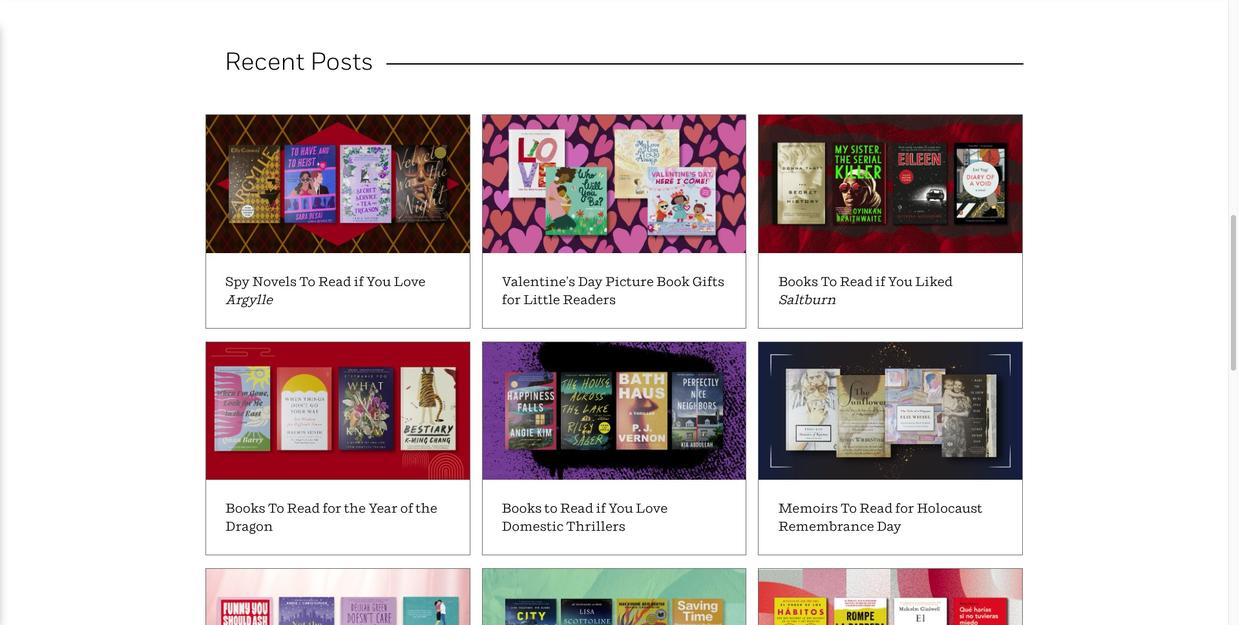 Task type: vqa. For each thing, say whether or not it's contained in the screenshot.
Penguin in My name is Kristine Swartz and I'm a senior editor at Berkley. I started out as an editorial assistant, and just hit my 10-year anniversary with the company because Penguin Random House and I are in a Committed (capital "C") relationship. As a romance editor, I'm all about the vibes and feelings of a book — the more feelings the better! Discovering new talent and helping readers fall in love is so satisfying, and I'm thrilled to do a little more matchmaking! Here are some of my top romance recommendations with characters to swoon over.
no



Task type: describe. For each thing, give the bounding box(es) containing it.
read inside spy novels to read if you love argylle
[[318, 274, 351, 289]]

books for books to read if you love domestic thrillers
[[502, 501, 542, 516]]

1 the from the left
[[344, 501, 366, 516]]

to for books to read for the year of the dragon
[[268, 501, 284, 516]]

little
[[523, 292, 560, 307]]

spy novels to read if you love argylle
[[225, 274, 426, 307]]

year
[[368, 501, 398, 516]]

memoirs
[[778, 501, 838, 516]]

argylle
[[225, 292, 273, 307]]

books to read for the year of the dragon
[[225, 501, 437, 535]]

to for books to read if you liked saltburn
[[821, 274, 837, 289]]

recent posts
[[225, 46, 374, 76]]

thrillers
[[566, 519, 626, 535]]

for inside valentine's day picture book gifts for little readers
[[502, 292, 521, 307]]

book
[[656, 274, 690, 289]]

memoirs to read for holocaust remembrance day
[[778, 501, 983, 535]]

books for books to read if you liked saltburn
[[778, 274, 818, 289]]

novels
[[252, 274, 297, 289]]

picture
[[605, 274, 654, 289]]

books to read if you love domestic thrillers
[[502, 501, 668, 535]]

remembrance
[[778, 519, 874, 535]]

gifts
[[692, 274, 724, 289]]

valentine's day picture book gifts for little readers link
[[475, 115, 747, 329]]

read for books to read if you liked saltburn
[[840, 274, 873, 289]]

domestic
[[502, 519, 564, 535]]

to
[[544, 501, 558, 516]]

valentine's day picture book gifts for little readers
[[502, 274, 724, 307]]

for for books to read for the year of the dragon
[[323, 501, 342, 516]]

valentine's
[[502, 274, 575, 289]]

love inside spy novels to read if you love argylle
[[394, 274, 426, 289]]



Task type: locate. For each thing, give the bounding box(es) containing it.
the right of
[[416, 501, 437, 516]]

to inside books to read for the year of the dragon
[[268, 501, 284, 516]]

dragon
[[225, 519, 273, 535]]

1 horizontal spatial the
[[416, 501, 437, 516]]

for inside books to read for the year of the dragon
[[323, 501, 342, 516]]

for left little
[[502, 292, 521, 307]]

the left year
[[344, 501, 366, 516]]

if for books to read if you liked saltburn
[[875, 274, 885, 289]]

0 horizontal spatial day
[[578, 274, 603, 289]]

you inside spy novels to read if you love argylle
[[366, 274, 391, 289]]

books inside books to read for the year of the dragon
[[225, 501, 265, 516]]

read inside books to read if you love domestic thrillers
[[560, 501, 593, 516]]

for left holocaust
[[895, 501, 914, 516]]

to inside memoirs to read for holocaust remembrance day
[[841, 501, 857, 516]]

you inside books to read if you love domestic thrillers
[[608, 501, 633, 516]]

to inside books to read if you liked saltburn
[[821, 274, 837, 289]]

books for books to read for the year of the dragon
[[225, 501, 265, 516]]

2 horizontal spatial if
[[875, 274, 885, 289]]

1 horizontal spatial if
[[596, 501, 606, 516]]

posts
[[310, 46, 374, 76]]

read inside books to read for the year of the dragon
[[287, 501, 320, 516]]

for
[[502, 292, 521, 307], [323, 501, 342, 516], [895, 501, 914, 516]]

if inside books to read if you liked saltburn
[[875, 274, 885, 289]]

to for memoirs to read for holocaust remembrance day
[[841, 501, 857, 516]]

to right novels
[[299, 274, 315, 289]]

read inside memoirs to read for holocaust remembrance day
[[860, 501, 893, 516]]

recent
[[225, 46, 305, 76]]

love inside books to read if you love domestic thrillers
[[636, 501, 668, 516]]

2 the from the left
[[416, 501, 437, 516]]

to
[[299, 274, 315, 289], [821, 274, 837, 289], [268, 501, 284, 516], [841, 501, 857, 516]]

holocaust
[[917, 501, 983, 516]]

for for memoirs to read for holocaust remembrance day
[[895, 501, 914, 516]]

you
[[366, 274, 391, 289], [888, 274, 913, 289], [608, 501, 633, 516]]

books up saltburn
[[778, 274, 818, 289]]

readers
[[563, 292, 616, 307]]

to up saltburn
[[821, 274, 837, 289]]

day inside memoirs to read for holocaust remembrance day
[[877, 519, 902, 535]]

if
[[354, 274, 364, 289], [875, 274, 885, 289], [596, 501, 606, 516]]

for inside memoirs to read for holocaust remembrance day
[[895, 501, 914, 516]]

0 horizontal spatial the
[[344, 501, 366, 516]]

day right the "remembrance"
[[877, 519, 902, 535]]

the
[[344, 501, 366, 516], [416, 501, 437, 516]]

1 horizontal spatial day
[[877, 519, 902, 535]]

to inside spy novels to read if you love argylle
[[299, 274, 315, 289]]

1 horizontal spatial you
[[608, 501, 633, 516]]

0 vertical spatial love
[[394, 274, 426, 289]]

books to read if you liked saltburn
[[778, 274, 953, 307]]

love
[[394, 274, 426, 289], [636, 501, 668, 516]]

0 horizontal spatial for
[[323, 501, 342, 516]]

0 vertical spatial day
[[578, 274, 603, 289]]

0 horizontal spatial if
[[354, 274, 364, 289]]

read for books to read if you love domestic thrillers
[[560, 501, 593, 516]]

spy
[[225, 274, 250, 289]]

books inside books to read if you love domestic thrillers
[[502, 501, 542, 516]]

read for memoirs to read for holocaust remembrance day
[[860, 501, 893, 516]]

1 horizontal spatial books
[[502, 501, 542, 516]]

day
[[578, 274, 603, 289], [877, 519, 902, 535]]

1 vertical spatial love
[[636, 501, 668, 516]]

if inside books to read if you love domestic thrillers
[[596, 501, 606, 516]]

1 horizontal spatial love
[[636, 501, 668, 516]]

0 horizontal spatial books
[[225, 501, 265, 516]]

you for books to read if you love domestic thrillers
[[608, 501, 633, 516]]

day up readers
[[578, 274, 603, 289]]

for left year
[[323, 501, 342, 516]]

read for books to read for the year of the dragon
[[287, 501, 320, 516]]

1 vertical spatial day
[[877, 519, 902, 535]]

books to read for the year of the dragon link
[[198, 342, 470, 556]]

0 horizontal spatial you
[[366, 274, 391, 289]]

if for books to read if you love domestic thrillers
[[596, 501, 606, 516]]

you inside books to read if you liked saltburn
[[888, 274, 913, 289]]

to up the "remembrance"
[[841, 501, 857, 516]]

to up dragon
[[268, 501, 284, 516]]

books up dragon
[[225, 501, 265, 516]]

liked
[[915, 274, 953, 289]]

books
[[778, 274, 818, 289], [225, 501, 265, 516], [502, 501, 542, 516]]

of
[[400, 501, 413, 516]]

books to read if you love domestic thrillers link
[[475, 342, 747, 556]]

2 horizontal spatial you
[[888, 274, 913, 289]]

memoirs to read for holocaust remembrance day link
[[751, 342, 1023, 556]]

0 horizontal spatial love
[[394, 274, 426, 289]]

you for books to read if you liked saltburn
[[888, 274, 913, 289]]

books inside books to read if you liked saltburn
[[778, 274, 818, 289]]

day inside valentine's day picture book gifts for little readers
[[578, 274, 603, 289]]

if inside spy novels to read if you love argylle
[[354, 274, 364, 289]]

2 horizontal spatial for
[[895, 501, 914, 516]]

books up domestic
[[502, 501, 542, 516]]

2 horizontal spatial books
[[778, 274, 818, 289]]

saltburn
[[778, 292, 836, 307]]

1 horizontal spatial for
[[502, 292, 521, 307]]

read
[[318, 274, 351, 289], [840, 274, 873, 289], [287, 501, 320, 516], [560, 501, 593, 516], [860, 501, 893, 516]]

read inside books to read if you liked saltburn
[[840, 274, 873, 289]]



